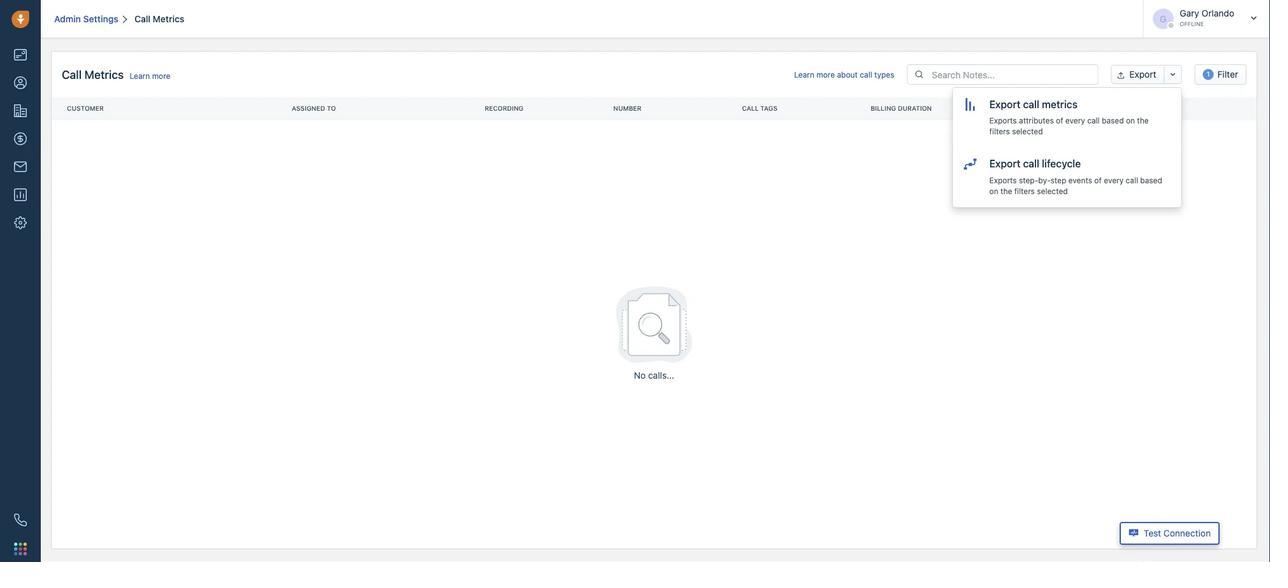 Task type: vqa. For each thing, say whether or not it's contained in the screenshot.
the leftmost BASED
yes



Task type: describe. For each thing, give the bounding box(es) containing it.
filters inside export call metrics exports attributes of every call based on the filters selected
[[990, 127, 1010, 136]]

gary orlando offline
[[1180, 8, 1235, 27]]

assigned to
[[292, 105, 336, 112]]

about
[[837, 70, 858, 79]]

call for call metrics
[[135, 13, 150, 24]]

phone element
[[8, 508, 33, 534]]

g
[[1160, 13, 1167, 24]]

lifecycle
[[1042, 158, 1081, 170]]

events
[[1069, 176, 1093, 185]]

learn more about call types link
[[795, 70, 895, 79]]

call time
[[1000, 105, 1034, 112]]

attributes
[[1019, 116, 1054, 125]]

step
[[1051, 176, 1067, 185]]

based inside export call lifecycle exports step-by-step events of every call based on the filters selected
[[1141, 176, 1163, 185]]

call for call metrics learn more
[[62, 68, 82, 81]]

admin settings link
[[54, 13, 132, 24]]

call metrics link
[[135, 13, 184, 24]]

freshworks switcher image
[[14, 543, 27, 556]]

step-
[[1019, 176, 1039, 185]]

tags
[[761, 105, 778, 112]]

assigned
[[292, 105, 325, 112]]

call right events
[[1126, 176, 1139, 185]]

no
[[634, 371, 646, 381]]

admin
[[54, 13, 81, 24]]

number
[[614, 105, 642, 112]]

call metrics
[[135, 13, 184, 24]]

call for call time
[[1000, 105, 1016, 112]]

gary
[[1180, 8, 1200, 18]]

learn inside call metrics learn more
[[130, 71, 150, 80]]

every inside export call metrics exports attributes of every call based on the filters selected
[[1066, 116, 1086, 125]]

metrics for call metrics
[[153, 13, 184, 24]]

Search Notes... text field
[[931, 65, 1098, 84]]

phone image
[[14, 515, 27, 527]]

connection
[[1164, 529, 1211, 539]]

offline
[[1180, 21, 1205, 27]]

1
[[1207, 70, 1210, 78]]

metrics
[[1042, 98, 1078, 110]]

the inside export call lifecycle exports step-by-step events of every call based on the filters selected
[[1001, 187, 1013, 196]]

test connection
[[1144, 529, 1211, 539]]

filter
[[1218, 69, 1239, 80]]

export for export call metrics
[[990, 98, 1021, 110]]

billing duration
[[871, 105, 932, 112]]



Task type: locate. For each thing, give the bounding box(es) containing it.
metrics up the customer
[[84, 68, 124, 81]]

of
[[1056, 116, 1064, 125], [1095, 176, 1102, 185]]

metrics for call metrics learn more
[[84, 68, 124, 81]]

learn left about
[[795, 70, 815, 79]]

0 vertical spatial call
[[135, 13, 150, 24]]

1 vertical spatial the
[[1001, 187, 1013, 196]]

test
[[1144, 529, 1162, 539]]

1 vertical spatial export
[[990, 98, 1021, 110]]

of inside export call metrics exports attributes of every call based on the filters selected
[[1056, 116, 1064, 125]]

1 vertical spatial based
[[1141, 176, 1163, 185]]

0 horizontal spatial based
[[1102, 116, 1124, 125]]

exports left step-
[[990, 176, 1017, 185]]

call up the customer
[[62, 68, 82, 81]]

1 horizontal spatial call
[[135, 13, 150, 24]]

based
[[1102, 116, 1124, 125], [1141, 176, 1163, 185]]

call left time
[[1000, 105, 1016, 112]]

0 vertical spatial metrics
[[153, 13, 184, 24]]

of right events
[[1095, 176, 1102, 185]]

exports
[[990, 116, 1017, 125], [990, 176, 1017, 185]]

1 vertical spatial metrics
[[84, 68, 124, 81]]

every
[[1066, 116, 1086, 125], [1104, 176, 1124, 185]]

1 exports from the top
[[990, 116, 1017, 125]]

export inside export call metrics exports attributes of every call based on the filters selected
[[990, 98, 1021, 110]]

0 horizontal spatial on
[[990, 187, 999, 196]]

0 horizontal spatial call
[[62, 68, 82, 81]]

1 horizontal spatial more
[[817, 70, 835, 79]]

of down metrics at top
[[1056, 116, 1064, 125]]

calls...
[[648, 371, 675, 381]]

call for call tags
[[742, 105, 759, 112]]

more left about
[[817, 70, 835, 79]]

0 horizontal spatial call
[[742, 105, 759, 112]]

by-
[[1039, 176, 1051, 185]]

exports for export call metrics
[[990, 116, 1017, 125]]

to
[[327, 105, 336, 112]]

1 vertical spatial on
[[990, 187, 999, 196]]

2 call from the left
[[1000, 105, 1016, 112]]

export
[[1130, 69, 1157, 80], [990, 98, 1021, 110], [990, 158, 1021, 170]]

0 horizontal spatial filters
[[990, 127, 1010, 136]]

1 vertical spatial of
[[1095, 176, 1102, 185]]

0 horizontal spatial the
[[1001, 187, 1013, 196]]

of inside export call lifecycle exports step-by-step events of every call based on the filters selected
[[1095, 176, 1102, 185]]

on
[[1127, 116, 1136, 125], [990, 187, 999, 196]]

call left types
[[860, 70, 873, 79]]

more down call metrics
[[152, 71, 171, 80]]

duration
[[898, 105, 932, 112]]

1 horizontal spatial based
[[1141, 176, 1163, 185]]

based inside export call metrics exports attributes of every call based on the filters selected
[[1102, 116, 1124, 125]]

recording
[[485, 105, 524, 112]]

filters inside export call lifecycle exports step-by-step events of every call based on the filters selected
[[1015, 187, 1035, 196]]

0 vertical spatial on
[[1127, 116, 1136, 125]]

export call lifecycle exports step-by-step events of every call based on the filters selected
[[990, 158, 1163, 196]]

export inside export call lifecycle exports step-by-step events of every call based on the filters selected
[[990, 158, 1021, 170]]

0 horizontal spatial metrics
[[84, 68, 124, 81]]

no calls... image
[[616, 287, 693, 364]]

selected inside export call metrics exports attributes of every call based on the filters selected
[[1013, 127, 1043, 136]]

1 horizontal spatial metrics
[[153, 13, 184, 24]]

call tags
[[742, 105, 778, 112]]

on inside export call lifecycle exports step-by-step events of every call based on the filters selected
[[990, 187, 999, 196]]

every right events
[[1104, 176, 1124, 185]]

1 horizontal spatial learn
[[795, 70, 815, 79]]

orlando
[[1202, 8, 1235, 18]]

call metrics learn more
[[62, 68, 171, 81]]

1 vertical spatial selected
[[1038, 187, 1068, 196]]

1 horizontal spatial every
[[1104, 176, 1124, 185]]

0 horizontal spatial more
[[152, 71, 171, 80]]

exports for export call lifecycle
[[990, 176, 1017, 185]]

on inside export call metrics exports attributes of every call based on the filters selected
[[1127, 116, 1136, 125]]

exports inside export call lifecycle exports step-by-step events of every call based on the filters selected
[[990, 176, 1017, 185]]

call
[[860, 70, 873, 79], [1024, 98, 1040, 110], [1088, 116, 1100, 125], [1024, 158, 1040, 170], [1126, 176, 1139, 185]]

selected
[[1013, 127, 1043, 136], [1038, 187, 1068, 196]]

0 horizontal spatial every
[[1066, 116, 1086, 125]]

call
[[742, 105, 759, 112], [1000, 105, 1016, 112]]

customer
[[67, 105, 104, 112]]

selected inside export call lifecycle exports step-by-step events of every call based on the filters selected
[[1038, 187, 1068, 196]]

0 horizontal spatial of
[[1056, 116, 1064, 125]]

filters
[[990, 127, 1010, 136], [1015, 187, 1035, 196]]

2 vertical spatial export
[[990, 158, 1021, 170]]

1 vertical spatial every
[[1104, 176, 1124, 185]]

0 vertical spatial selected
[[1013, 127, 1043, 136]]

no calls...
[[634, 371, 675, 381]]

0 vertical spatial based
[[1102, 116, 1124, 125]]

time
[[1018, 105, 1034, 112]]

selected down the "step"
[[1038, 187, 1068, 196]]

every inside export call lifecycle exports step-by-step events of every call based on the filters selected
[[1104, 176, 1124, 185]]

export for export call lifecycle
[[990, 158, 1021, 170]]

0 horizontal spatial learn
[[130, 71, 150, 80]]

more inside call metrics learn more
[[152, 71, 171, 80]]

filters down "call time" on the top right
[[990, 127, 1010, 136]]

every down metrics at top
[[1066, 116, 1086, 125]]

1 horizontal spatial call
[[1000, 105, 1016, 112]]

billing
[[871, 105, 897, 112]]

call right settings
[[135, 13, 150, 24]]

learn down the call metrics link
[[130, 71, 150, 80]]

upload 2 image
[[1115, 68, 1127, 85]]

the
[[1138, 116, 1149, 125], [1001, 187, 1013, 196]]

1 horizontal spatial on
[[1127, 116, 1136, 125]]

export right upload 2 image
[[1130, 69, 1157, 80]]

the inside export call metrics exports attributes of every call based on the filters selected
[[1138, 116, 1149, 125]]

filters down step-
[[1015, 187, 1035, 196]]

more
[[817, 70, 835, 79], [152, 71, 171, 80]]

0 vertical spatial of
[[1056, 116, 1064, 125]]

1 vertical spatial filters
[[1015, 187, 1035, 196]]

export call metrics exports attributes of every call based on the filters selected
[[990, 98, 1149, 136]]

0 vertical spatial every
[[1066, 116, 1086, 125]]

metrics up learn more link
[[153, 13, 184, 24]]

call up step-
[[1024, 158, 1040, 170]]

2 exports from the top
[[990, 176, 1017, 185]]

1 vertical spatial exports
[[990, 176, 1017, 185]]

1 horizontal spatial the
[[1138, 116, 1149, 125]]

1 vertical spatial call
[[62, 68, 82, 81]]

call up attributes
[[1024, 98, 1040, 110]]

call right attributes
[[1088, 116, 1100, 125]]

export down search notes... text box
[[990, 98, 1021, 110]]

call
[[135, 13, 150, 24], [62, 68, 82, 81]]

1 call from the left
[[742, 105, 759, 112]]

call left tags
[[742, 105, 759, 112]]

selected down attributes
[[1013, 127, 1043, 136]]

learn more link
[[130, 71, 171, 80]]

learn
[[795, 70, 815, 79], [130, 71, 150, 80]]

settings
[[83, 13, 118, 24]]

exports inside export call metrics exports attributes of every call based on the filters selected
[[990, 116, 1017, 125]]

0 vertical spatial export
[[1130, 69, 1157, 80]]

0 vertical spatial exports
[[990, 116, 1017, 125]]

0 vertical spatial filters
[[990, 127, 1010, 136]]

1 horizontal spatial of
[[1095, 176, 1102, 185]]

1 horizontal spatial filters
[[1015, 187, 1035, 196]]

exports down "call time" on the top right
[[990, 116, 1017, 125]]

learn more about call types
[[795, 70, 895, 79]]

metrics
[[153, 13, 184, 24], [84, 68, 124, 81]]

0 vertical spatial the
[[1138, 116, 1149, 125]]

admin settings
[[54, 13, 118, 24]]

types
[[875, 70, 895, 79]]

export up step-
[[990, 158, 1021, 170]]



